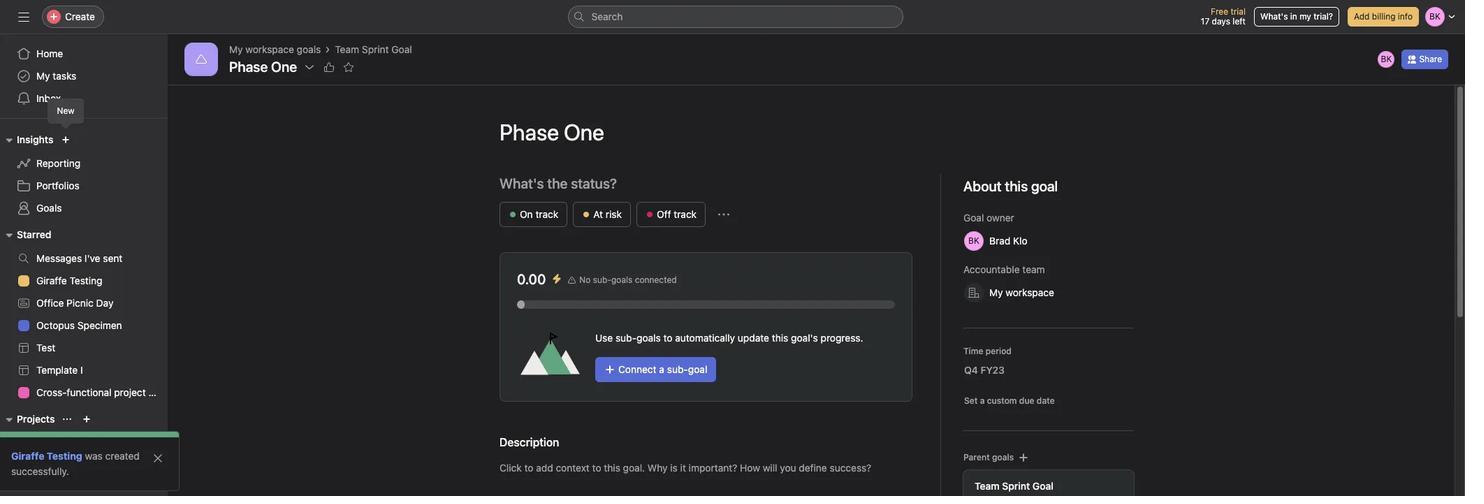 Task type: vqa. For each thing, say whether or not it's contained in the screenshot.
the count inside the Task count dropdown button
no



Task type: locate. For each thing, give the bounding box(es) containing it.
starred element
[[0, 222, 168, 407]]

2 horizontal spatial goal
[[1033, 480, 1054, 492]]

0 vertical spatial functional
[[67, 386, 111, 398]]

add parent goal image
[[1018, 452, 1030, 463]]

goals link
[[8, 197, 159, 219]]

giraffe testing link up the successfully.
[[11, 450, 82, 462]]

1 vertical spatial template
[[36, 437, 78, 449]]

track
[[536, 208, 559, 220], [674, 208, 697, 220]]

my up phase one
[[229, 43, 243, 55]]

project inside starred element
[[114, 386, 146, 398]]

time period
[[964, 346, 1012, 356]]

octopus specimen link
[[8, 314, 159, 337]]

0 vertical spatial team
[[335, 43, 359, 55]]

2 vertical spatial my
[[990, 287, 1003, 298]]

1 vertical spatial project
[[114, 459, 146, 471]]

0 vertical spatial a
[[659, 363, 665, 375]]

project for 1st cross-functional project plan link from the top of the page
[[114, 386, 146, 398]]

workspace for my workspace
[[1006, 287, 1054, 298]]

giraffe up the successfully.
[[11, 450, 44, 462]]

0 horizontal spatial what's
[[500, 175, 544, 191]]

2 horizontal spatial sub-
[[667, 363, 688, 375]]

goal owner
[[964, 212, 1015, 224]]

i inside starred element
[[80, 364, 83, 376]]

what's in my trial? button
[[1254, 7, 1340, 27]]

insights element
[[0, 127, 168, 222]]

0 vertical spatial what's
[[1261, 11, 1288, 22]]

bk
[[1381, 54, 1392, 64]]

0 horizontal spatial goal
[[392, 43, 412, 55]]

track right off
[[674, 208, 697, 220]]

1 template from the top
[[36, 364, 78, 376]]

description
[[500, 436, 559, 449]]

1 horizontal spatial track
[[674, 208, 697, 220]]

goals up show options icon
[[297, 43, 321, 55]]

0 horizontal spatial workspace
[[246, 43, 294, 55]]

template i for 1st template i link
[[36, 364, 83, 376]]

1 project from the top
[[114, 386, 146, 398]]

1 template i from the top
[[36, 364, 83, 376]]

1 vertical spatial template i link
[[8, 432, 159, 454]]

add billing info button
[[1348, 7, 1419, 27]]

0 horizontal spatial my
[[36, 70, 50, 82]]

plan
[[148, 386, 168, 398], [148, 459, 168, 471]]

1 vertical spatial a
[[980, 396, 985, 406]]

a for set
[[980, 396, 985, 406]]

starred button
[[0, 226, 51, 243]]

this goal
[[1005, 178, 1058, 194]]

sub- inside button
[[667, 363, 688, 375]]

cross- up projects
[[36, 386, 67, 398]]

what's
[[1261, 11, 1288, 22], [500, 175, 544, 191]]

2 cross-functional project plan link from the top
[[8, 454, 168, 477]]

free
[[1211, 6, 1229, 17]]

inbox link
[[8, 87, 159, 110]]

cross- inside starred element
[[36, 386, 67, 398]]

project
[[114, 386, 146, 398], [114, 459, 146, 471]]

1 vertical spatial i
[[80, 437, 83, 449]]

2 vertical spatial sub-
[[667, 363, 688, 375]]

1 vertical spatial what's
[[500, 175, 544, 191]]

0 vertical spatial giraffe
[[36, 275, 67, 287]]

plan up close icon
[[148, 386, 168, 398]]

1 vertical spatial cross-functional project plan link
[[8, 454, 168, 477]]

0 vertical spatial plan
[[148, 386, 168, 398]]

close image
[[152, 453, 164, 464]]

1 i from the top
[[80, 364, 83, 376]]

0 vertical spatial team sprint goal
[[335, 43, 412, 55]]

share button
[[1402, 50, 1449, 69]]

2 cross- from the top
[[36, 459, 67, 471]]

1 vertical spatial goal
[[964, 212, 984, 224]]

1 horizontal spatial a
[[980, 396, 985, 406]]

cross- for 1st cross-functional project plan link from the top of the page
[[36, 386, 67, 398]]

2 horizontal spatial my
[[990, 287, 1003, 298]]

0 vertical spatial workspace
[[246, 43, 294, 55]]

giraffe
[[36, 275, 67, 287], [11, 450, 44, 462]]

a right set
[[980, 396, 985, 406]]

what's for what's the status?
[[500, 175, 544, 191]]

i for template i link within the projects element
[[80, 437, 83, 449]]

0 vertical spatial template
[[36, 364, 78, 376]]

1 vertical spatial workspace
[[1006, 287, 1054, 298]]

template for 1st template i link
[[36, 364, 78, 376]]

my for my workspace
[[990, 287, 1003, 298]]

my workspace goals link
[[229, 42, 321, 57]]

info
[[1398, 11, 1413, 22]]

i
[[80, 364, 83, 376], [80, 437, 83, 449]]

goals left the connected
[[611, 275, 633, 285]]

1 horizontal spatial sub-
[[616, 332, 637, 344]]

cross-
[[36, 386, 67, 398], [36, 459, 67, 471]]

team up add to starred image
[[335, 43, 359, 55]]

starred
[[17, 229, 51, 240]]

1 vertical spatial sub-
[[616, 332, 637, 344]]

template i inside starred element
[[36, 364, 83, 376]]

testing up "invite"
[[47, 450, 82, 462]]

team sprint goal up add to starred image
[[335, 43, 412, 55]]

what's up on
[[500, 175, 544, 191]]

a right the connect
[[659, 363, 665, 375]]

risk
[[606, 208, 622, 220]]

cross-functional project plan for 1st cross-functional project plan link from the top of the page
[[36, 386, 168, 398]]

days
[[1212, 16, 1231, 27]]

giraffe up office
[[36, 275, 67, 287]]

automatically
[[675, 332, 735, 344]]

goals for use sub-goals to automatically update this goal's progress.
[[637, 332, 661, 344]]

template i link down "new project or portfolio" icon
[[8, 432, 159, 454]]

track inside the on track "button"
[[536, 208, 559, 220]]

goals for my workspace goals
[[297, 43, 321, 55]]

1 horizontal spatial what's
[[1261, 11, 1288, 22]]

1 track from the left
[[536, 208, 559, 220]]

no sub-goals connected
[[580, 275, 677, 285]]

cross-functional project plan up "new project or portfolio" icon
[[36, 386, 168, 398]]

0 vertical spatial project
[[114, 386, 146, 398]]

1 vertical spatial my
[[36, 70, 50, 82]]

goals
[[297, 43, 321, 55], [611, 275, 633, 285], [637, 332, 661, 344], [992, 452, 1014, 463]]

q4 fy23
[[964, 364, 1005, 376]]

my inside dropdown button
[[990, 287, 1003, 298]]

0 vertical spatial cross-functional project plan link
[[8, 382, 168, 404]]

trial?
[[1314, 11, 1333, 22]]

template
[[36, 364, 78, 376], [36, 437, 78, 449]]

1 horizontal spatial team
[[975, 480, 1000, 492]]

what's inside button
[[1261, 11, 1288, 22]]

cross-functional project plan inside starred element
[[36, 386, 168, 398]]

successfully.
[[11, 465, 69, 477]]

goal's
[[791, 332, 818, 344]]

this
[[772, 332, 789, 344]]

my inside global element
[[36, 70, 50, 82]]

i've
[[84, 252, 100, 264]]

2 cross-functional project plan from the top
[[36, 459, 168, 471]]

use sub-goals to automatically update this goal's progress.
[[595, 332, 863, 344]]

at
[[594, 208, 603, 220]]

0 vertical spatial my
[[229, 43, 243, 55]]

1 horizontal spatial my
[[229, 43, 243, 55]]

connect a sub-goal
[[618, 363, 707, 375]]

accountable team
[[964, 263, 1045, 275]]

0.00
[[517, 271, 546, 287]]

cross-functional project plan inside projects element
[[36, 459, 168, 471]]

functional inside projects element
[[67, 459, 111, 471]]

my for my tasks
[[36, 70, 50, 82]]

cross- inside projects element
[[36, 459, 67, 471]]

search list box
[[568, 6, 903, 28]]

cross-functional project plan link
[[8, 382, 168, 404], [8, 454, 168, 477]]

0 vertical spatial cross-
[[36, 386, 67, 398]]

1 cross-functional project plan link from the top
[[8, 382, 168, 404]]

cross- up "invite"
[[36, 459, 67, 471]]

track inside off track button
[[674, 208, 697, 220]]

2 functional from the top
[[67, 459, 111, 471]]

2 track from the left
[[674, 208, 697, 220]]

reporting
[[36, 157, 80, 169]]

1 vertical spatial plan
[[148, 459, 168, 471]]

search button
[[568, 6, 903, 28]]

insights button
[[0, 131, 53, 148]]

q4
[[964, 364, 978, 376]]

2 project from the top
[[114, 459, 146, 471]]

workspace inside dropdown button
[[1006, 287, 1054, 298]]

giraffe testing link
[[8, 270, 159, 292], [11, 450, 82, 462]]

1 horizontal spatial team sprint goal
[[975, 480, 1054, 492]]

bk button
[[1377, 50, 1397, 69]]

template i inside projects element
[[36, 437, 83, 449]]

0 horizontal spatial a
[[659, 363, 665, 375]]

1 vertical spatial team sprint goal
[[975, 480, 1054, 492]]

giraffe testing link up picnic
[[8, 270, 159, 292]]

1 plan from the top
[[148, 386, 168, 398]]

octopus
[[36, 319, 75, 331]]

sub- right no
[[593, 275, 611, 285]]

i up was created successfully.
[[80, 437, 83, 449]]

2 template from the top
[[36, 437, 78, 449]]

1 vertical spatial functional
[[67, 459, 111, 471]]

2 plan from the top
[[148, 459, 168, 471]]

0 vertical spatial template i
[[36, 364, 83, 376]]

workspace down team
[[1006, 287, 1054, 298]]

0 vertical spatial cross-functional project plan
[[36, 386, 168, 398]]

create
[[65, 10, 95, 22]]

plan right created
[[148, 459, 168, 471]]

team sprint goal down add parent goal image
[[975, 480, 1054, 492]]

workspace up phase one
[[246, 43, 294, 55]]

giraffe testing up the successfully.
[[11, 450, 82, 462]]

new image
[[62, 136, 70, 144]]

i down test link
[[80, 364, 83, 376]]

1 horizontal spatial sprint
[[1002, 480, 1030, 492]]

2 template i from the top
[[36, 437, 83, 449]]

0 vertical spatial template i link
[[8, 359, 159, 382]]

fy23
[[981, 364, 1005, 376]]

hide sidebar image
[[18, 11, 29, 22]]

my workspace
[[990, 287, 1054, 298]]

template down the 'show options, current sort, top' "image"
[[36, 437, 78, 449]]

my
[[1300, 11, 1312, 22]]

template i link down test
[[8, 359, 159, 382]]

functional inside starred element
[[67, 386, 111, 398]]

my left 'tasks'
[[36, 70, 50, 82]]

connected
[[635, 275, 677, 285]]

what's left in
[[1261, 11, 1288, 22]]

was
[[85, 450, 103, 462]]

plan inside projects element
[[148, 459, 168, 471]]

testing down messages i've sent link
[[70, 275, 102, 287]]

2 template i link from the top
[[8, 432, 159, 454]]

show options, current sort, top image
[[63, 415, 72, 423]]

0 vertical spatial i
[[80, 364, 83, 376]]

workspace
[[246, 43, 294, 55], [1006, 287, 1054, 298]]

template i down the 'show options, current sort, top' "image"
[[36, 437, 83, 449]]

1 cross- from the top
[[36, 386, 67, 398]]

q4 fy23 button
[[955, 358, 1028, 383]]

team
[[335, 43, 359, 55], [975, 480, 1000, 492]]

giraffe testing up office picnic day
[[36, 275, 102, 287]]

set a custom due date
[[964, 396, 1055, 406]]

portfolios link
[[8, 175, 159, 197]]

0 vertical spatial testing
[[70, 275, 102, 287]]

cross-functional project plan for 1st cross-functional project plan link from the bottom
[[36, 459, 168, 471]]

sprint inside team sprint goal link
[[362, 43, 389, 55]]

track right on
[[536, 208, 559, 220]]

template i down test
[[36, 364, 83, 376]]

goal
[[392, 43, 412, 55], [964, 212, 984, 224], [1033, 480, 1054, 492]]

1 vertical spatial giraffe
[[11, 450, 44, 462]]

project for 1st cross-functional project plan link from the bottom
[[114, 459, 146, 471]]

0 vertical spatial giraffe testing
[[36, 275, 102, 287]]

cross- for 1st cross-functional project plan link from the bottom
[[36, 459, 67, 471]]

inbox
[[36, 92, 61, 104]]

1 vertical spatial cross-functional project plan
[[36, 459, 168, 471]]

2 i from the top
[[80, 437, 83, 449]]

1 functional from the top
[[67, 386, 111, 398]]

sent
[[103, 252, 123, 264]]

1 vertical spatial template i
[[36, 437, 83, 449]]

0 horizontal spatial sub-
[[593, 275, 611, 285]]

1 horizontal spatial workspace
[[1006, 287, 1054, 298]]

project down test link
[[114, 386, 146, 398]]

sub- right use
[[616, 332, 637, 344]]

cross-functional project plan down "new project or portfolio" icon
[[36, 459, 168, 471]]

template i for template i link within the projects element
[[36, 437, 83, 449]]

1 cross-functional project plan from the top
[[36, 386, 168, 398]]

template i
[[36, 364, 83, 376], [36, 437, 83, 449]]

0 vertical spatial sub-
[[593, 275, 611, 285]]

my down 'accountable'
[[990, 287, 1003, 298]]

phase one
[[229, 59, 297, 75]]

insights
[[17, 133, 53, 145]]

due
[[1019, 396, 1035, 406]]

template i link
[[8, 359, 159, 382], [8, 432, 159, 454]]

1 vertical spatial cross-
[[36, 459, 67, 471]]

project left close icon
[[114, 459, 146, 471]]

0 horizontal spatial sprint
[[362, 43, 389, 55]]

invite
[[39, 472, 64, 484]]

goals left to
[[637, 332, 661, 344]]

Goal name text field
[[488, 107, 1134, 157]]

team down "parent goals"
[[975, 480, 1000, 492]]

0 vertical spatial sprint
[[362, 43, 389, 55]]

template inside starred element
[[36, 364, 78, 376]]

the status?
[[547, 175, 617, 191]]

template inside projects element
[[36, 437, 78, 449]]

template down test
[[36, 364, 78, 376]]

2 vertical spatial goal
[[1033, 480, 1054, 492]]

accountable
[[964, 263, 1020, 275]]

sub- down to
[[667, 363, 688, 375]]

i inside projects element
[[80, 437, 83, 449]]

0 horizontal spatial track
[[536, 208, 559, 220]]

update
[[738, 332, 769, 344]]

global element
[[0, 34, 168, 118]]



Task type: describe. For each thing, give the bounding box(es) containing it.
i for 1st template i link
[[80, 364, 83, 376]]

home link
[[8, 43, 159, 65]]

projects element
[[0, 407, 168, 496]]

template for template i link within the projects element
[[36, 437, 78, 449]]

connect
[[618, 363, 657, 375]]

what's for what's in my trial?
[[1261, 11, 1288, 22]]

messages i've sent
[[36, 252, 123, 264]]

progress.
[[821, 332, 863, 344]]

0 vertical spatial goal
[[392, 43, 412, 55]]

my tasks
[[36, 70, 76, 82]]

1 template i link from the top
[[8, 359, 159, 382]]

about
[[964, 178, 1002, 194]]

giraffe testing inside starred element
[[36, 275, 102, 287]]

add billing info
[[1354, 11, 1413, 22]]

a for connect
[[659, 363, 665, 375]]

brad klo button
[[958, 229, 1051, 254]]

template i link inside projects element
[[8, 432, 159, 454]]

0 horizontal spatial team sprint goal
[[335, 43, 412, 55]]

office picnic day
[[36, 297, 114, 309]]

set a custom due date button
[[961, 394, 1058, 408]]

specimen
[[77, 319, 122, 331]]

about this goal
[[964, 178, 1058, 194]]

at risk
[[594, 208, 622, 220]]

my for my workspace goals
[[229, 43, 243, 55]]

sub- for no
[[593, 275, 611, 285]]

1 vertical spatial team
[[975, 480, 1000, 492]]

0 horizontal spatial team
[[335, 43, 359, 55]]

octopus specimen
[[36, 319, 122, 331]]

goals
[[36, 202, 62, 214]]

add
[[1354, 11, 1370, 22]]

messages
[[36, 252, 82, 264]]

klo
[[1013, 235, 1028, 247]]

1 vertical spatial giraffe testing
[[11, 450, 82, 462]]

custom
[[987, 396, 1017, 406]]

tasks
[[53, 70, 76, 82]]

set
[[964, 396, 978, 406]]

more actions image
[[718, 209, 730, 220]]

date
[[1037, 396, 1055, 406]]

team
[[1023, 263, 1045, 275]]

off track button
[[637, 202, 706, 227]]

search
[[592, 10, 623, 22]]

track for off track
[[674, 208, 697, 220]]

portfolios
[[36, 180, 79, 191]]

1 vertical spatial testing
[[47, 450, 82, 462]]

was created successfully.
[[11, 450, 140, 477]]

add to starred image
[[343, 61, 354, 73]]

invite button
[[13, 465, 73, 491]]

my workspace button
[[958, 280, 1078, 305]]

0 vertical spatial giraffe testing link
[[8, 270, 159, 292]]

show options image
[[304, 61, 315, 73]]

trial
[[1231, 6, 1246, 17]]

create button
[[42, 6, 104, 28]]

owner
[[987, 212, 1015, 224]]

my workspace goals
[[229, 43, 321, 55]]

1 vertical spatial giraffe testing link
[[11, 450, 82, 462]]

off
[[657, 208, 671, 220]]

plan inside starred element
[[148, 386, 168, 398]]

use
[[595, 332, 613, 344]]

sub- for use
[[616, 332, 637, 344]]

created
[[105, 450, 140, 462]]

1 horizontal spatial goal
[[964, 212, 984, 224]]

to
[[664, 332, 673, 344]]

period
[[986, 346, 1012, 356]]

workspace for my workspace goals
[[246, 43, 294, 55]]

parent goals
[[964, 452, 1014, 463]]

on
[[520, 208, 533, 220]]

track for on track
[[536, 208, 559, 220]]

in
[[1291, 11, 1298, 22]]

projects button
[[0, 411, 55, 428]]

on track
[[520, 208, 559, 220]]

giraffe inside starred element
[[36, 275, 67, 287]]

what's in my trial?
[[1261, 11, 1333, 22]]

test link
[[8, 337, 159, 359]]

goal
[[688, 363, 707, 375]]

home
[[36, 48, 63, 59]]

new project or portfolio image
[[83, 415, 91, 423]]

day
[[96, 297, 114, 309]]

new
[[57, 106, 74, 116]]

functional for 1st cross-functional project plan link from the bottom
[[67, 459, 111, 471]]

testing inside starred element
[[70, 275, 102, 287]]

billing
[[1372, 11, 1396, 22]]

picnic
[[66, 297, 94, 309]]

17
[[1201, 16, 1210, 27]]

1 vertical spatial sprint
[[1002, 480, 1030, 492]]

my tasks link
[[8, 65, 159, 87]]

team sprint goal link
[[335, 42, 412, 57]]

functional for 1st cross-functional project plan link from the top of the page
[[67, 386, 111, 398]]

no
[[580, 275, 591, 285]]

0 likes. click to like this task image
[[324, 61, 335, 73]]

goals left add parent goal image
[[992, 452, 1014, 463]]

reporting link
[[8, 152, 159, 175]]

connect a sub-goal button
[[595, 357, 717, 382]]

office picnic day link
[[8, 292, 159, 314]]

office
[[36, 297, 64, 309]]

at risk button
[[573, 202, 631, 227]]

goals for no sub-goals connected
[[611, 275, 633, 285]]

share
[[1420, 54, 1442, 64]]

parent
[[964, 452, 990, 463]]

free trial 17 days left
[[1201, 6, 1246, 27]]

left
[[1233, 16, 1246, 27]]

brad klo
[[990, 235, 1028, 247]]

remove image
[[1060, 287, 1071, 298]]



